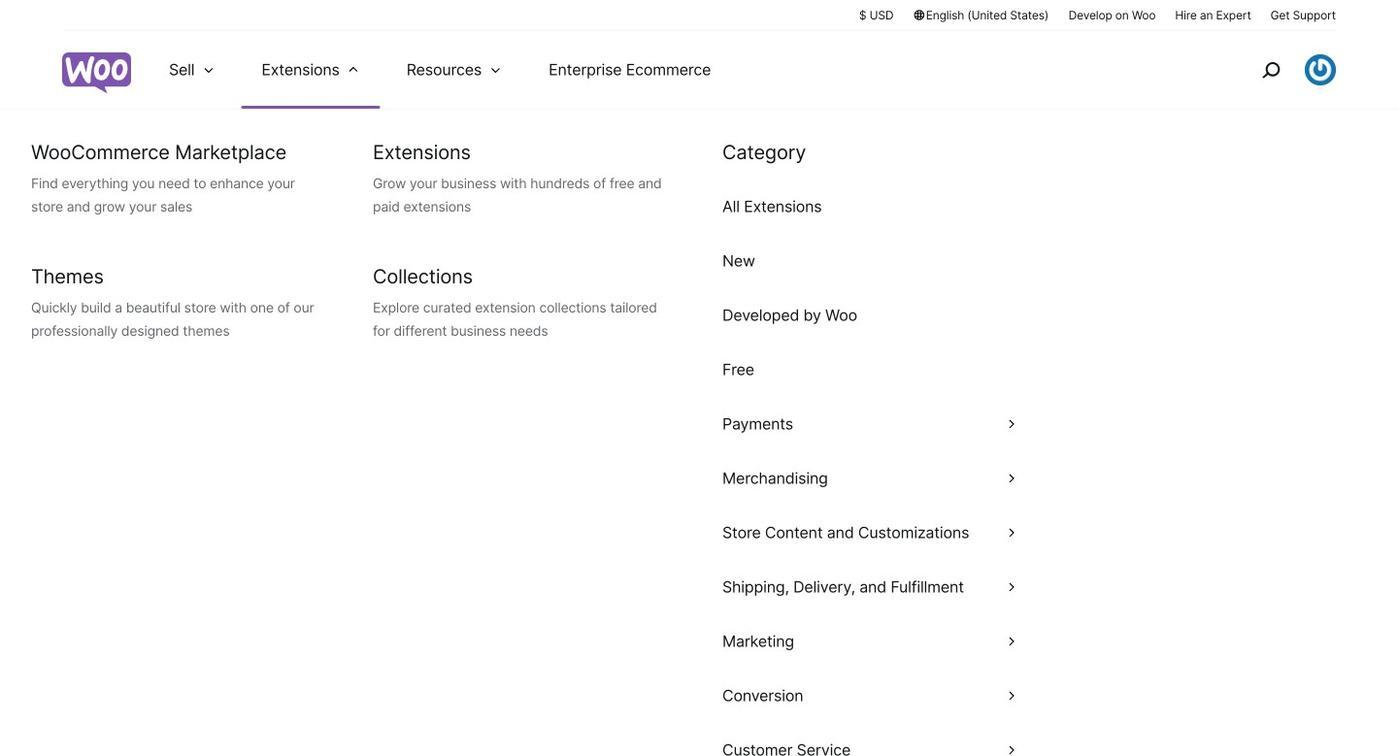 Task type: locate. For each thing, give the bounding box(es) containing it.
open account menu image
[[1305, 54, 1336, 85]]



Task type: describe. For each thing, give the bounding box(es) containing it.
service navigation menu element
[[1221, 38, 1336, 101]]

search image
[[1256, 54, 1287, 85]]



